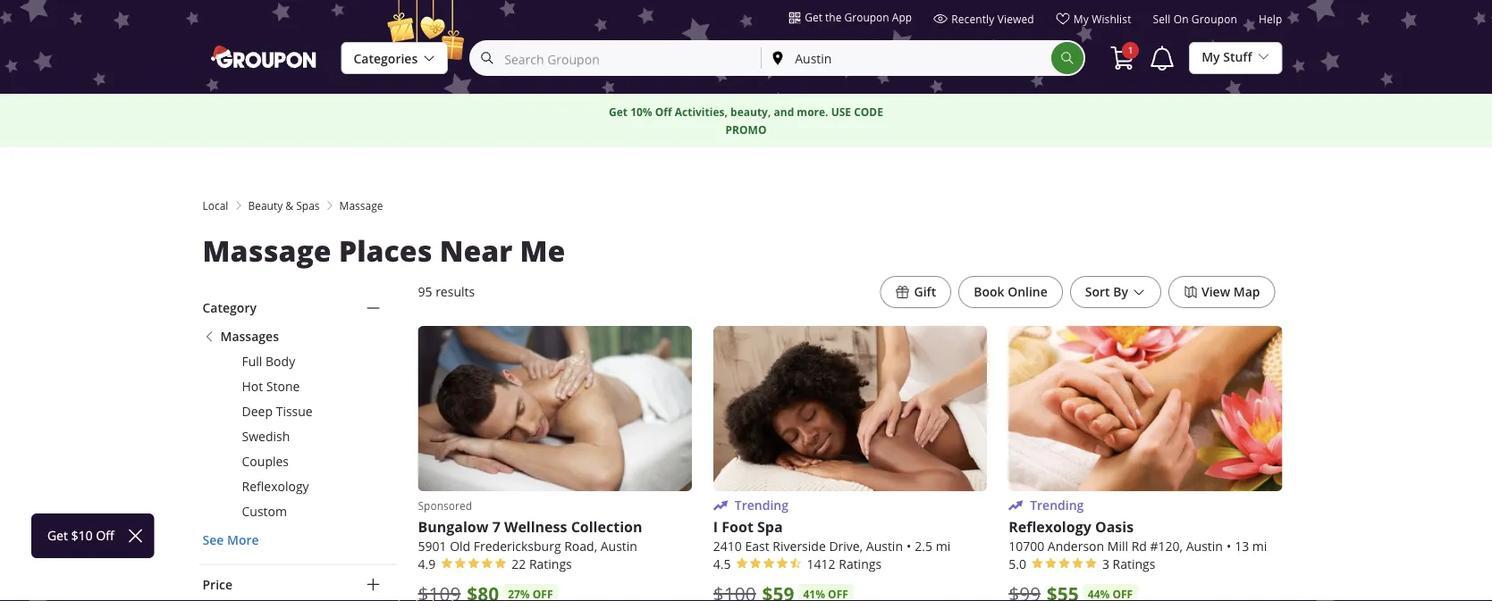 Task type: vqa. For each thing, say whether or not it's contained in the screenshot.
shoes
no



Task type: locate. For each thing, give the bounding box(es) containing it.
sell on groupon link
[[1153, 12, 1237, 33]]

beauty & spas
[[248, 198, 320, 213]]

2 mi from the left
[[1252, 539, 1267, 555]]

map
[[1234, 284, 1260, 300]]

my stuff
[[1202, 49, 1252, 65]]

massage places near me
[[203, 232, 565, 270]]

search image
[[1061, 51, 1075, 65]]

reflexology inside reflexology oasis 10700 anderson mill rd #120, austin • 13 mi
[[1009, 518, 1091, 538]]

0 horizontal spatial groupon
[[844, 10, 889, 24]]

1 vertical spatial reflexology
[[1009, 518, 1091, 538]]

categories
[[354, 51, 418, 67]]

• left 2.5
[[907, 539, 911, 555]]

• for i foot spa
[[907, 539, 911, 555]]

mi right 2.5
[[936, 539, 951, 555]]

1 unread items element
[[1122, 42, 1139, 59]]

get inside get 10% off activities, beauty, and more. use code promo
[[609, 105, 628, 120]]

trending for 10700
[[1030, 498, 1084, 514]]

3
[[1102, 557, 1109, 573]]

online
[[1008, 284, 1048, 300]]

0 horizontal spatial ratings
[[529, 557, 572, 573]]

my left wishlist
[[1074, 12, 1089, 26]]

massage up massage places near me
[[339, 198, 383, 213]]

get for get 10% off activities, beauty, and more. use code promo
[[609, 105, 628, 120]]

help
[[1259, 12, 1283, 26]]

3 ratings
[[1102, 557, 1156, 573]]

0 horizontal spatial massage
[[203, 232, 331, 270]]

0 horizontal spatial •
[[907, 539, 911, 555]]

book online button
[[959, 276, 1063, 308]]

1 horizontal spatial •
[[1227, 539, 1231, 555]]

2 trending from the left
[[1030, 498, 1084, 514]]

beauty,
[[730, 105, 771, 120]]

full body link
[[203, 353, 397, 371]]

old
[[450, 539, 470, 555]]

my left stuff
[[1202, 49, 1220, 65]]

trending up anderson on the right
[[1030, 498, 1084, 514]]

results
[[436, 284, 475, 300]]

0 vertical spatial my
[[1074, 12, 1089, 26]]

5901
[[418, 539, 447, 555]]

0 horizontal spatial mi
[[936, 539, 951, 555]]

2 • from the left
[[1227, 539, 1231, 555]]

rd
[[1132, 539, 1147, 555]]

local
[[203, 198, 228, 213]]

1 vertical spatial get
[[609, 105, 628, 120]]

mi right 13
[[1252, 539, 1267, 555]]

0 vertical spatial massage
[[339, 198, 383, 213]]

get inside button
[[805, 10, 822, 24]]

get for get the groupon app
[[805, 10, 822, 24]]

2 horizontal spatial ratings
[[1113, 557, 1156, 573]]

and
[[774, 105, 794, 120]]

reflexology down couples
[[242, 479, 309, 495]]

0 vertical spatial get
[[805, 10, 822, 24]]

1412
[[807, 557, 836, 573]]

2 horizontal spatial austin
[[1186, 539, 1223, 555]]

1 trending from the left
[[735, 498, 789, 514]]

reflexology up 10700
[[1009, 518, 1091, 538]]

3 ratings from the left
[[1113, 557, 1156, 573]]

beauty
[[248, 198, 283, 213]]

by
[[1113, 284, 1128, 300]]

recently
[[951, 12, 995, 26]]

recently viewed
[[951, 12, 1034, 26]]

couples link
[[203, 453, 397, 471]]

book
[[974, 284, 1004, 300]]

see more button
[[203, 532, 259, 550]]

1 vertical spatial my
[[1202, 49, 1220, 65]]

0 horizontal spatial get
[[609, 105, 628, 120]]

massages
[[220, 329, 279, 345]]

get 10% off activities, beauty, and more. use code promo
[[609, 105, 883, 138]]

1 horizontal spatial get
[[805, 10, 822, 24]]

mi inside reflexology oasis 10700 anderson mill rd #120, austin • 13 mi
[[1252, 539, 1267, 555]]

2 ratings from the left
[[839, 557, 882, 573]]

10700
[[1009, 539, 1044, 555]]

austin inside i foot spa 2410 east riverside drive, austin • 2.5 mi
[[866, 539, 903, 555]]

mi inside i foot spa 2410 east riverside drive, austin • 2.5 mi
[[936, 539, 951, 555]]

4.9
[[418, 557, 436, 573]]

sort by button
[[1070, 276, 1161, 308]]

0 horizontal spatial trending
[[735, 498, 789, 514]]

reflexology
[[242, 479, 309, 495], [1009, 518, 1091, 538]]

gift button
[[880, 276, 951, 308]]

help link
[[1259, 12, 1283, 33]]

3 austin from the left
[[1186, 539, 1223, 555]]

my wishlist
[[1074, 12, 1131, 26]]

view map
[[1202, 284, 1260, 300]]

• inside i foot spa 2410 east riverside drive, austin • 2.5 mi
[[907, 539, 911, 555]]

austin
[[601, 539, 637, 555], [866, 539, 903, 555], [1186, 539, 1223, 555]]

get left 10%
[[609, 105, 628, 120]]

my
[[1074, 12, 1089, 26], [1202, 49, 1220, 65]]

swedish link
[[203, 428, 397, 446]]

trending
[[735, 498, 789, 514], [1030, 498, 1084, 514]]

groupon for the
[[844, 10, 889, 24]]

get left the
[[805, 10, 822, 24]]

price button
[[199, 565, 397, 602]]

categories button
[[341, 42, 448, 75]]

austin inside reflexology oasis 10700 anderson mill rd #120, austin • 13 mi
[[1186, 539, 1223, 555]]

ratings down 'drive,'
[[839, 557, 882, 573]]

fredericksburg
[[474, 539, 561, 555]]

1 horizontal spatial groupon
[[1192, 12, 1237, 26]]

notifications inbox image
[[1148, 44, 1177, 72]]

austin down collection
[[601, 539, 637, 555]]

mi
[[936, 539, 951, 555], [1252, 539, 1267, 555]]

sponsored bungalow 7 wellness collection 5901 old fredericksburg road, austin
[[418, 499, 642, 555]]

trending for spa
[[735, 498, 789, 514]]

• left 13
[[1227, 539, 1231, 555]]

1 horizontal spatial trending
[[1030, 498, 1084, 514]]

ratings right 22 at the left
[[529, 557, 572, 573]]

1 horizontal spatial mi
[[1252, 539, 1267, 555]]

groupon inside button
[[844, 10, 889, 24]]

• inside reflexology oasis 10700 anderson mill rd #120, austin • 13 mi
[[1227, 539, 1231, 555]]

massage inside breadcrumbs element
[[339, 198, 383, 213]]

groupon right on
[[1192, 12, 1237, 26]]

massages link
[[203, 328, 397, 346]]

1 • from the left
[[907, 539, 911, 555]]

1 horizontal spatial my
[[1202, 49, 1220, 65]]

1412 ratings
[[807, 557, 882, 573]]

spas
[[296, 198, 320, 213]]

1 horizontal spatial austin
[[866, 539, 903, 555]]

groupon for on
[[1192, 12, 1237, 26]]

1 horizontal spatial reflexology
[[1009, 518, 1091, 538]]

custom
[[242, 504, 287, 520]]

1 horizontal spatial massage
[[339, 198, 383, 213]]

trending up spa
[[735, 498, 789, 514]]

austin right 'drive,'
[[866, 539, 903, 555]]

0 horizontal spatial my
[[1074, 12, 1089, 26]]

massage down beauty
[[203, 232, 331, 270]]

1 mi from the left
[[936, 539, 951, 555]]

0 horizontal spatial austin
[[601, 539, 637, 555]]

collection
[[571, 518, 642, 538]]

groupon inside "link"
[[1192, 12, 1237, 26]]

beauty & spas link
[[248, 198, 320, 214]]

category button
[[199, 289, 397, 328]]

body
[[266, 354, 295, 370]]

near
[[440, 232, 513, 270]]

ratings for mill
[[1113, 557, 1156, 573]]

stone
[[266, 379, 300, 395]]

1 ratings from the left
[[529, 557, 572, 573]]

groupon right the
[[844, 10, 889, 24]]

2 austin from the left
[[866, 539, 903, 555]]

ratings
[[529, 557, 572, 573], [839, 557, 882, 573], [1113, 557, 1156, 573]]

&
[[286, 198, 293, 213]]

13
[[1235, 539, 1249, 555]]

austin left 13
[[1186, 539, 1223, 555]]

category
[[203, 300, 257, 316]]

see more
[[203, 532, 259, 549]]

0 vertical spatial reflexology
[[242, 479, 309, 495]]

my inside button
[[1202, 49, 1220, 65]]

0 horizontal spatial reflexology
[[242, 479, 309, 495]]

full
[[242, 354, 262, 370]]

•
[[907, 539, 911, 555], [1227, 539, 1231, 555]]

ratings down rd
[[1113, 557, 1156, 573]]

95 results
[[418, 284, 475, 300]]

1 vertical spatial massage
[[203, 232, 331, 270]]

1 horizontal spatial ratings
[[839, 557, 882, 573]]

1 austin from the left
[[601, 539, 637, 555]]

view map button
[[1169, 276, 1275, 308]]

massage for massage places near me
[[203, 232, 331, 270]]



Task type: describe. For each thing, give the bounding box(es) containing it.
spa
[[757, 518, 783, 538]]

viewed
[[997, 12, 1034, 26]]

Austin search field
[[762, 42, 1052, 74]]

promo
[[726, 122, 767, 138]]

tissue
[[276, 404, 313, 420]]

massage for massage
[[339, 198, 383, 213]]

drive,
[[829, 539, 863, 555]]

Search Groupon search field
[[470, 40, 1086, 76]]

view
[[1202, 284, 1230, 300]]

deep
[[242, 404, 273, 420]]

wishlist
[[1092, 12, 1131, 26]]

riverside
[[773, 539, 826, 555]]

i foot spa 2410 east riverside drive, austin • 2.5 mi
[[713, 518, 951, 555]]

groupon image
[[210, 44, 320, 69]]

hot stone link
[[203, 378, 397, 396]]

mi for i foot spa
[[936, 539, 951, 555]]

full body hot stone deep tissue swedish couples reflexology custom
[[242, 354, 313, 520]]

mill
[[1108, 539, 1128, 555]]

more.
[[797, 105, 828, 120]]

sell on groupon
[[1153, 12, 1237, 26]]

reflexology inside full body hot stone deep tissue swedish couples reflexology custom
[[242, 479, 309, 495]]

austin inside 'sponsored bungalow 7 wellness collection 5901 old fredericksburg road, austin'
[[601, 539, 637, 555]]

foot
[[722, 518, 754, 538]]

recently viewed link
[[934, 12, 1034, 33]]

22 ratings
[[512, 557, 572, 573]]

Search Groupon search field
[[471, 42, 761, 74]]

sort
[[1085, 284, 1110, 300]]

7
[[492, 518, 500, 538]]

sort by
[[1085, 284, 1128, 300]]

sponsored
[[418, 499, 472, 513]]

me
[[520, 232, 565, 270]]

sell
[[1153, 12, 1171, 26]]

category list
[[203, 328, 397, 550]]

2.5
[[915, 539, 933, 555]]

10%
[[630, 105, 652, 120]]

ratings for collection
[[529, 557, 572, 573]]

east
[[745, 539, 770, 555]]

road,
[[564, 539, 597, 555]]

reflexology oasis 10700 anderson mill rd #120, austin • 13 mi
[[1009, 518, 1267, 555]]

5.0
[[1009, 557, 1026, 573]]

gift
[[914, 284, 936, 300]]

#120,
[[1150, 539, 1183, 555]]

4.5
[[713, 557, 731, 573]]

the
[[825, 10, 842, 24]]

deep tissue link
[[203, 403, 397, 421]]

2410
[[713, 539, 742, 555]]

anderson
[[1048, 539, 1104, 555]]

see
[[203, 532, 224, 549]]

oasis
[[1095, 518, 1134, 538]]

my for my stuff
[[1202, 49, 1220, 65]]

stuff
[[1223, 49, 1252, 65]]

breadcrumbs element
[[199, 198, 1293, 214]]

custom link
[[203, 503, 397, 521]]

1 link
[[1109, 42, 1139, 74]]

wellness
[[504, 518, 567, 538]]

off
[[655, 105, 672, 120]]

95
[[418, 284, 432, 300]]

1
[[1128, 44, 1133, 56]]

more
[[227, 532, 259, 549]]

my wishlist link
[[1056, 12, 1131, 33]]

mi for reflexology oasis
[[1252, 539, 1267, 555]]

my for my wishlist
[[1074, 12, 1089, 26]]

• for reflexology oasis
[[1227, 539, 1231, 555]]

price
[[203, 577, 233, 593]]

couples
[[242, 454, 289, 470]]

hot
[[242, 379, 263, 395]]

app
[[892, 10, 912, 24]]

austin for reflexology
[[1186, 539, 1223, 555]]

book online
[[974, 284, 1048, 300]]

22
[[512, 557, 526, 573]]

on
[[1174, 12, 1189, 26]]

austin for i
[[866, 539, 903, 555]]

bungalow
[[418, 518, 489, 538]]

places
[[339, 232, 432, 270]]

ratings for east
[[839, 557, 882, 573]]

code
[[854, 105, 883, 120]]

swedish
[[242, 429, 290, 445]]

i
[[713, 518, 718, 538]]

use
[[831, 105, 851, 120]]

reflexology link
[[203, 478, 397, 496]]

search element
[[1052, 42, 1084, 74]]



